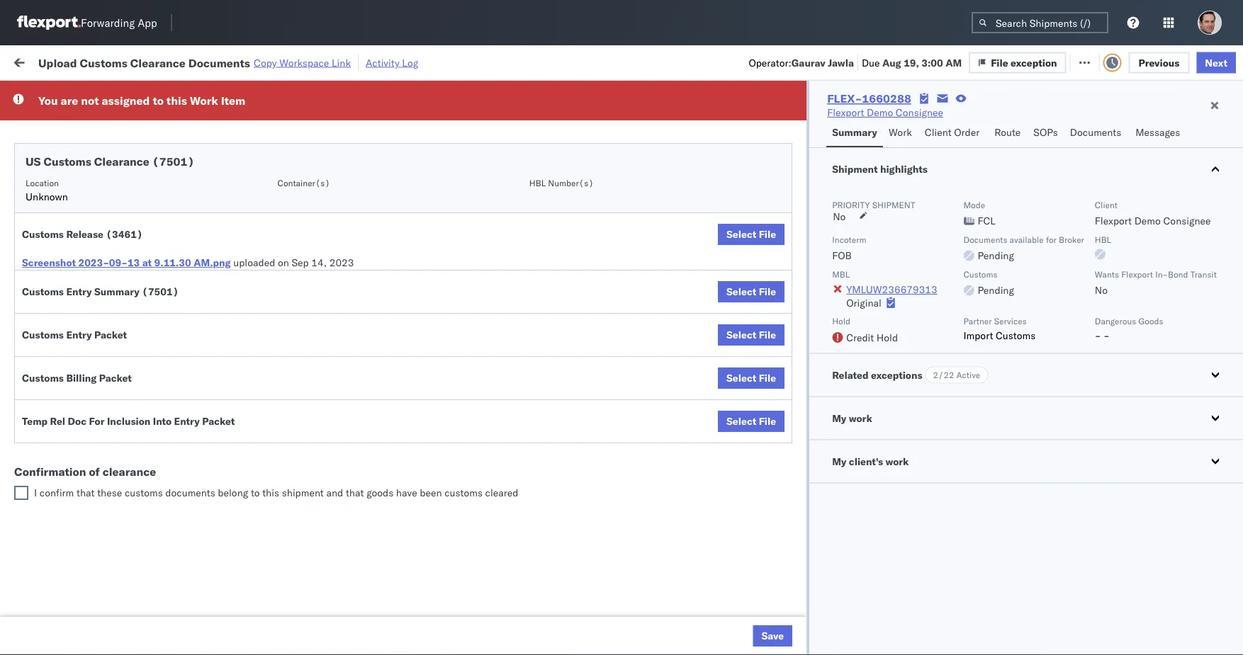 Task type: locate. For each thing, give the bounding box(es) containing it.
1 horizontal spatial for
[[1047, 234, 1057, 245]]

4 hlxu8034992 from the top
[[1024, 235, 1094, 248]]

4 schedule pickup from los angeles, ca button from the top
[[33, 321, 201, 351]]

1 customs from the left
[[125, 487, 163, 500]]

9.11.30
[[154, 257, 191, 269]]

activity log button
[[366, 54, 419, 71]]

4 appointment from the top
[[116, 485, 174, 497]]

1 : from the left
[[102, 88, 104, 99]]

select file button for customs entry packet
[[718, 325, 785, 346]]

1 horizontal spatial work
[[849, 412, 873, 425]]

container numbers button
[[867, 107, 945, 133]]

dec for 24,
[[295, 423, 313, 435]]

: for snoozed
[[326, 88, 329, 99]]

2 hlxu6269489, from the top
[[949, 173, 1022, 185]]

1 abcdefg78456546 from the top
[[966, 329, 1061, 342]]

upload up by:
[[38, 55, 77, 70]]

resize handle column header for deadline button
[[360, 110, 377, 656]]

this
[[167, 94, 187, 108], [263, 487, 279, 500]]

ca up temp
[[33, 398, 46, 411]]

karl left save
[[740, 641, 758, 654]]

ca inside confirm pickup from los angeles, ca
[[33, 398, 46, 411]]

shipment down highlights
[[873, 200, 916, 210]]

nov for third schedule pickup from los angeles, ca link
[[296, 267, 314, 279]]

clearance for upload customs clearance documents copy workspace link
[[130, 55, 186, 70]]

0 vertical spatial karl
[[740, 610, 758, 623]]

schedule pickup from los angeles, ca button
[[33, 165, 201, 195], [33, 196, 201, 226], [33, 258, 201, 288], [33, 321, 201, 351], [33, 446, 201, 476]]

customs down 2023-
[[67, 290, 107, 303]]

2 vertical spatial lhuu7894563,
[[874, 391, 947, 404]]

los for fourth schedule pickup from los angeles, ca link from the bottom
[[134, 197, 150, 209]]

pickup for 1st schedule pickup from los angeles, ca link from the top of the page
[[77, 166, 108, 178]]

flexport inside wants flexport in-bond transit no
[[1122, 269, 1154, 280]]

abcdefg78456546 down partner services import customs
[[966, 361, 1061, 373]]

pm
[[252, 392, 268, 404], [259, 485, 274, 498], [252, 610, 268, 623], [252, 641, 268, 654]]

los inside confirm pickup from los angeles, ca
[[128, 384, 144, 396]]

pending up services at the right top of page
[[978, 284, 1015, 297]]

flexport for fob
[[1095, 215, 1133, 227]]

1 ceau7522281, from the top
[[874, 142, 947, 154]]

1 integration from the top
[[618, 610, 667, 623]]

bond
[[1169, 269, 1189, 280]]

no down priority
[[833, 211, 846, 223]]

0 vertical spatial my
[[14, 51, 37, 71]]

jawla left "due"
[[828, 56, 855, 69]]

1 vertical spatial this
[[263, 487, 279, 500]]

jan for gvcu5265864
[[300, 485, 316, 498]]

0 vertical spatial integration
[[618, 610, 667, 623]]

my inside button
[[833, 412, 847, 425]]

1889466
[[813, 329, 857, 342], [813, 361, 857, 373], [813, 392, 857, 404], [813, 423, 857, 435]]

from for schedule pickup from rotterdam, netherlands link
[[110, 509, 131, 521]]

shipment
[[833, 163, 878, 176]]

2 horizontal spatial work
[[886, 456, 909, 468]]

wants flexport in-bond transit no
[[1095, 269, 1218, 297]]

flexport inside client flexport demo consignee incoterm fob
[[1095, 215, 1133, 227]]

0 vertical spatial 30,
[[312, 610, 328, 623]]

(7501) for us customs clearance (7501)
[[152, 155, 195, 169]]

1 appointment from the top
[[116, 141, 174, 154]]

resize handle column header
[[203, 110, 220, 656], [360, 110, 377, 656], [410, 110, 427, 656], [502, 110, 519, 656], [594, 110, 611, 656], [736, 110, 753, 656], [850, 110, 867, 656], [942, 110, 959, 656], [1119, 110, 1136, 656], [1211, 110, 1228, 656], [1218, 110, 1235, 656]]

upload customs clearance documents button
[[33, 290, 201, 319]]

customs up partner
[[964, 269, 998, 280]]

batch action
[[1165, 55, 1227, 67]]

numbers inside container numbers
[[874, 122, 909, 132]]

4 flex-1889466 from the top
[[783, 423, 857, 435]]

1 select file button from the top
[[718, 224, 785, 245]]

1 horizontal spatial numbers
[[1017, 116, 1053, 127]]

13
[[128, 257, 140, 269]]

1889466 down credit
[[813, 361, 857, 373]]

from down these at the left bottom
[[110, 509, 131, 521]]

ceau7522281, up highlights
[[874, 142, 947, 154]]

8 resize handle column header from the left
[[942, 110, 959, 656]]

ceau7522281, down highlights
[[874, 204, 947, 217]]

entry down upload customs clearance documents
[[66, 329, 92, 341]]

savant for ceau7522281, hlxu6269489, hlxu8034992
[[1176, 205, 1206, 217]]

test123456 for the upload customs clearance documents link
[[966, 298, 1026, 311]]

confirm inside button
[[33, 422, 69, 435]]

flex-1889466 down credit
[[783, 361, 857, 373]]

1 horizontal spatial my work
[[833, 412, 873, 425]]

upload customs clearance documents
[[33, 290, 155, 317]]

1846748 down fob
[[813, 267, 857, 279]]

7 ocean fcl from the top
[[434, 610, 484, 623]]

0 vertical spatial omkar
[[1143, 205, 1173, 217]]

work button
[[884, 120, 920, 148]]

from up (3461)
[[110, 197, 131, 209]]

delivery inside button
[[71, 422, 108, 435]]

omkar
[[1143, 205, 1173, 217], [1143, 392, 1173, 404]]

nyku9743990
[[874, 641, 943, 654]]

2 test123456 from the top
[[966, 205, 1026, 217]]

-
[[1095, 329, 1102, 342], [1104, 329, 1110, 342], [1211, 485, 1217, 498], [731, 610, 737, 623], [731, 641, 737, 654]]

2022 for confirm delivery button at bottom left
[[334, 423, 358, 435]]

client left the 'name' on the left of the page
[[526, 116, 549, 127]]

5 hlxu6269489, from the top
[[949, 267, 1022, 279]]

1846748 for third schedule pickup from los angeles, ca button
[[813, 267, 857, 279]]

2 2130387 from the top
[[813, 517, 857, 529]]

5 select file from the top
[[727, 416, 777, 428]]

7 resize handle column header from the left
[[850, 110, 867, 656]]

upload for upload customs clearance documents
[[33, 290, 65, 303]]

on right link
[[353, 55, 364, 67]]

5 appointment from the top
[[116, 610, 174, 622]]

(7501) down you are not assigned to this work item
[[152, 155, 195, 169]]

demo inside client flexport demo consignee incoterm fob
[[1135, 215, 1161, 227]]

ca for 1st schedule pickup from los angeles, ca link from the bottom
[[33, 461, 46, 473]]

0 horizontal spatial jawla
[[828, 56, 855, 69]]

mbl/mawb numbers
[[966, 116, 1053, 127]]

1 horizontal spatial hbl
[[1095, 234, 1112, 245]]

1 that from the left
[[77, 487, 95, 500]]

5 select file button from the top
[[718, 411, 785, 433]]

6 1846748 from the top
[[813, 298, 857, 311]]

flex-1889466 down "related"
[[783, 392, 857, 404]]

that
[[77, 487, 95, 500], [346, 487, 364, 500]]

2 vertical spatial 2130387
[[813, 579, 857, 591]]

entry right the into
[[174, 416, 200, 428]]

2 vertical spatial no
[[1095, 284, 1108, 297]]

1 vertical spatial entry
[[66, 329, 92, 341]]

on left sep
[[278, 257, 289, 269]]

ca up i
[[33, 461, 46, 473]]

ceau7522281, up priority shipment
[[874, 173, 947, 185]]

jawla down messages
[[1178, 142, 1202, 155]]

0 horizontal spatial this
[[167, 94, 187, 108]]

deadline button
[[221, 113, 363, 127]]

confirm
[[33, 384, 69, 396], [33, 422, 69, 435]]

los up clearance
[[134, 446, 150, 459]]

hbl for hbl
[[1095, 234, 1112, 245]]

schedule delivery appointment
[[33, 141, 174, 154], [33, 235, 174, 248], [33, 360, 174, 372], [33, 485, 174, 497], [33, 610, 174, 622]]

0 vertical spatial clearance
[[130, 55, 186, 70]]

summary inside button
[[833, 126, 878, 139]]

from for confirm pickup from los angeles, ca link
[[105, 384, 125, 396]]

3:00
[[922, 56, 944, 69]]

1 vertical spatial work
[[190, 94, 218, 108]]

related
[[833, 369, 869, 382]]

angeles, inside confirm pickup from los angeles, ca
[[146, 384, 185, 396]]

savant
[[1176, 205, 1206, 217], [1176, 392, 1206, 404]]

dangerous
[[1095, 316, 1137, 327]]

los for 1st schedule pickup from los angeles, ca link from the top of the page
[[134, 166, 150, 178]]

my work up filtered by: on the top left of the page
[[14, 51, 77, 71]]

0 vertical spatial omkar savant
[[1143, 205, 1206, 217]]

summary down 09- at the left
[[94, 286, 140, 298]]

abcdefg78456546 down active
[[966, 392, 1061, 404]]

2 horizontal spatial client
[[1095, 200, 1118, 210]]

select file for temp rel doc for inclusion into entry packet
[[727, 416, 777, 428]]

187 on track
[[332, 55, 390, 67]]

pickup inside confirm pickup from los angeles, ca
[[71, 384, 102, 396]]

1 vertical spatial integration test account - karl lagerfeld
[[618, 641, 803, 654]]

numbers inside mbl/mawb numbers button
[[1017, 116, 1053, 127]]

0 horizontal spatial on
[[278, 257, 289, 269]]

ready
[[108, 88, 133, 99]]

2 flex-1889466 from the top
[[783, 361, 857, 373]]

angeles, for 1st schedule pickup from los angeles, ca link from the top of the page
[[152, 166, 191, 178]]

uetu5238478 for confirm pickup from los angeles, ca
[[949, 391, 1019, 404]]

0 vertical spatial gaurav
[[792, 56, 826, 69]]

0 vertical spatial hbl
[[530, 178, 546, 188]]

flex-1846748 down fob
[[783, 267, 857, 279]]

test
[[589, 142, 607, 155], [681, 142, 699, 155], [589, 173, 607, 186], [589, 205, 607, 217], [681, 205, 699, 217], [589, 267, 607, 279], [681, 267, 699, 279], [589, 298, 607, 311], [681, 298, 699, 311], [589, 392, 607, 404], [681, 392, 699, 404], [1220, 485, 1238, 498], [670, 610, 689, 623], [670, 641, 689, 654]]

customs up the screenshot
[[22, 228, 64, 241]]

clearance
[[103, 465, 156, 479]]

5 schedule pickup from los angeles, ca link from the top
[[33, 446, 201, 474]]

ymluw236679313
[[847, 284, 938, 296]]

4 ocean fcl from the top
[[434, 298, 484, 311]]

mode up documents available for broker
[[964, 200, 986, 210]]

: for status
[[102, 88, 104, 99]]

1 schedule from the top
[[33, 141, 75, 154]]

5 schedule delivery appointment button from the top
[[33, 609, 174, 624]]

omkar for ceau7522281, hlxu6269489, hlxu8034992
[[1143, 205, 1173, 217]]

1 vertical spatial 23,
[[318, 485, 334, 498]]

work down container
[[889, 126, 913, 139]]

work up client's
[[849, 412, 873, 425]]

clearance up work,
[[130, 55, 186, 70]]

0 vertical spatial work
[[154, 55, 179, 67]]

delivery
[[77, 141, 114, 154], [77, 235, 114, 248], [77, 360, 114, 372], [71, 422, 108, 435], [77, 485, 114, 497], [77, 610, 114, 622]]

1 vertical spatial jan
[[294, 610, 310, 623]]

2 lhuu7894563, uetu5238478 from the top
[[874, 360, 1019, 373]]

flexport up summary button
[[828, 106, 865, 119]]

screenshot 2023-09-13 at 9.11.30 am.png link
[[22, 256, 231, 270]]

0 horizontal spatial :
[[102, 88, 104, 99]]

flex-1889466 up "related"
[[783, 329, 857, 342]]

workspace
[[280, 56, 329, 69]]

0 vertical spatial on
[[353, 55, 364, 67]]

work up by:
[[41, 51, 77, 71]]

2 30, from the top
[[312, 641, 328, 654]]

workitem
[[16, 116, 53, 127]]

2 : from the left
[[326, 88, 329, 99]]

select file button for customs release (3461)
[[718, 224, 785, 245]]

9 resize handle column header from the left
[[1119, 110, 1136, 656]]

uetu5238478 for schedule pickup from los angeles, ca
[[949, 329, 1019, 341]]

0 vertical spatial flex-2130387
[[783, 485, 857, 498]]

ca down unknown at the left top
[[33, 211, 46, 223]]

1 horizontal spatial :
[[326, 88, 329, 99]]

shipment
[[873, 200, 916, 210], [282, 487, 324, 500]]

due aug 19, 3:00 am
[[862, 56, 962, 69]]

confirm inside confirm pickup from los angeles, ca
[[33, 384, 69, 396]]

1 horizontal spatial customs
[[445, 487, 483, 500]]

account
[[691, 610, 729, 623], [691, 641, 729, 654]]

2 select file from the top
[[727, 286, 777, 298]]

from inside schedule pickup from rotterdam, netherlands
[[110, 509, 131, 521]]

mbl/mawb numbers button
[[959, 113, 1122, 127]]

flex-2130387 down flex-1662119
[[783, 579, 857, 591]]

1 vertical spatial import
[[964, 329, 994, 342]]

file for temp rel doc for inclusion into entry packet
[[759, 416, 777, 428]]

upload for upload customs clearance documents copy workspace link
[[38, 55, 77, 70]]

8 schedule from the top
[[33, 446, 75, 459]]

integration test account - karl lagerfeld
[[618, 610, 803, 623], [618, 641, 803, 654]]

1 schedule pickup from los angeles, ca button from the top
[[33, 165, 201, 195]]

customs left 'billing' at the bottom
[[22, 372, 64, 385]]

0 vertical spatial packet
[[94, 329, 127, 341]]

0 horizontal spatial that
[[77, 487, 95, 500]]

select for customs release (3461)
[[727, 228, 757, 241]]

confirm for confirm delivery
[[33, 422, 69, 435]]

2 flex-2130387 from the top
[[783, 517, 857, 529]]

0 vertical spatial savant
[[1176, 205, 1206, 217]]

1 pending from the top
[[978, 250, 1015, 262]]

ca for 4th schedule pickup from los angeles, ca link from the top of the page
[[33, 336, 46, 348]]

flex-2130387
[[783, 485, 857, 498], [783, 517, 857, 529], [783, 579, 857, 591]]

1 flex-1846748 from the top
[[783, 142, 857, 155]]

appointment for 2:59 am edt, nov 5, 2022
[[116, 141, 174, 154]]

0 vertical spatial shipment
[[873, 200, 916, 210]]

3 ceau7522281, from the top
[[874, 204, 947, 217]]

6 schedule from the top
[[33, 322, 75, 334]]

1 horizontal spatial demo
[[1135, 215, 1161, 227]]

2 lagerfeld from the top
[[761, 641, 803, 654]]

mode right snooze
[[434, 116, 456, 127]]

select
[[727, 228, 757, 241], [727, 286, 757, 298], [727, 329, 757, 341], [727, 372, 757, 385], [727, 416, 757, 428]]

entry for packet
[[66, 329, 92, 341]]

client up wants
[[1095, 200, 1118, 210]]

2 omkar savant from the top
[[1143, 392, 1206, 404]]

summary
[[833, 126, 878, 139], [94, 286, 140, 298]]

1 vertical spatial 30,
[[312, 641, 328, 654]]

belong
[[218, 487, 248, 500]]

1 flex-1889466 from the top
[[783, 329, 857, 342]]

client left order
[[925, 126, 952, 139]]

uploaded
[[234, 257, 275, 269]]

187
[[332, 55, 350, 67]]

gvcu5265864
[[874, 485, 944, 497]]

dec for 23,
[[294, 392, 313, 404]]

operator:
[[749, 56, 792, 69]]

1 horizontal spatial import
[[964, 329, 994, 342]]

los up (3461)
[[134, 197, 150, 209]]

4 ca from the top
[[33, 336, 46, 348]]

0 vertical spatial at
[[288, 55, 296, 67]]

0 horizontal spatial my work
[[14, 51, 77, 71]]

2 account from the top
[[691, 641, 729, 654]]

2022 for schedule delivery appointment button corresponding to 2:59
[[328, 142, 353, 155]]

ca for confirm pickup from los angeles, ca link
[[33, 398, 46, 411]]

schedule delivery appointment link for 8:30
[[33, 609, 174, 623]]

flex-2130384 button
[[760, 607, 859, 627], [760, 607, 859, 627], [760, 638, 859, 656], [760, 638, 859, 656]]

flex-1846748 down mbl
[[783, 298, 857, 311]]

1 vertical spatial work
[[849, 412, 873, 425]]

1 select file from the top
[[727, 228, 777, 241]]

1 vertical spatial 8:30
[[228, 641, 250, 654]]

1 5, from the top
[[316, 142, 326, 155]]

0 vertical spatial mode
[[434, 116, 456, 127]]

pickup for schedule pickup from rotterdam, netherlands link
[[77, 509, 108, 521]]

0 vertical spatial account
[[691, 610, 729, 623]]

5, down container(s)
[[316, 205, 326, 217]]

ca for third schedule pickup from los angeles, ca link
[[33, 273, 46, 286]]

flexport demo consignee
[[828, 106, 944, 119]]

5 schedule pickup from los angeles, ca button from the top
[[33, 446, 201, 476]]

1 vertical spatial omkar
[[1143, 392, 1173, 404]]

23, for 2022
[[315, 392, 331, 404]]

4 select file from the top
[[727, 372, 777, 385]]

1 flex-2130387 from the top
[[783, 485, 857, 498]]

messages
[[1136, 126, 1181, 139]]

hbl left number(s)
[[530, 178, 546, 188]]

2 vertical spatial clearance
[[110, 290, 155, 303]]

2130387 down 1662119
[[813, 579, 857, 591]]

flex-1846748 down flex id button
[[783, 142, 857, 155]]

work inside button
[[886, 456, 909, 468]]

1 vertical spatial summary
[[94, 286, 140, 298]]

demo
[[867, 106, 894, 119], [1135, 215, 1161, 227]]

activity log
[[366, 56, 419, 69]]

2130387 down '1893174'
[[813, 485, 857, 498]]

1 ca from the top
[[33, 180, 46, 192]]

1 schedule delivery appointment from the top
[[33, 141, 174, 154]]

from for 1st schedule pickup from los angeles, ca link from the top of the page
[[110, 166, 131, 178]]

6 ca from the top
[[33, 461, 46, 473]]

1 vertical spatial 8:30 pm est, jan 30, 2023
[[228, 641, 355, 654]]

select file
[[727, 228, 777, 241], [727, 286, 777, 298], [727, 329, 777, 341], [727, 372, 777, 385], [727, 416, 777, 428]]

upload customs clearance documents copy workspace link
[[38, 55, 351, 70]]

0 vertical spatial work
[[41, 51, 77, 71]]

1 horizontal spatial on
[[353, 55, 364, 67]]

available
[[1010, 234, 1044, 245]]

schedule pickup from los angeles, ca for 4th schedule pickup from los angeles, ca link from the top of the page
[[33, 322, 191, 348]]

0 vertical spatial upload
[[38, 55, 77, 70]]

omkar savant for ceau7522281, hlxu6269489, hlxu8034992
[[1143, 205, 1206, 217]]

flex-1889466 for schedule pickup from los angeles, ca
[[783, 329, 857, 342]]

los right 09- at the left
[[134, 259, 150, 272]]

2 schedule from the top
[[33, 166, 75, 178]]

ceau7522281, down ymluw236679313 button
[[874, 298, 947, 310]]

ocean fcl
[[434, 142, 484, 155], [434, 205, 484, 217], [434, 267, 484, 279], [434, 298, 484, 311], [434, 392, 484, 404], [434, 485, 484, 498], [434, 610, 484, 623], [434, 641, 484, 654]]

customs down services at the right top of page
[[996, 329, 1036, 342]]

0 vertical spatial entry
[[66, 286, 92, 298]]

0 vertical spatial integration test account - karl lagerfeld
[[618, 610, 803, 623]]

1 vertical spatial on
[[278, 257, 289, 269]]

8 ocean fcl from the top
[[434, 641, 484, 654]]

4 1846748 from the top
[[813, 236, 857, 248]]

0 vertical spatial 2130384
[[813, 610, 857, 623]]

5 select from the top
[[727, 416, 757, 428]]

file for customs release (3461)
[[759, 228, 777, 241]]

ca up customs billing packet
[[33, 336, 46, 348]]

exceptions
[[872, 369, 923, 382]]

2023
[[330, 257, 354, 269], [336, 485, 361, 498], [330, 610, 355, 623], [330, 641, 355, 654]]

3 hlxu6269489, from the top
[[949, 204, 1022, 217]]

1 vertical spatial my work
[[833, 412, 873, 425]]

3 uetu5238478 from the top
[[949, 391, 1019, 404]]

1 horizontal spatial summary
[[833, 126, 878, 139]]

1846748 up priority
[[813, 173, 857, 186]]

my up '1893174'
[[833, 412, 847, 425]]

3 resize handle column header from the left
[[410, 110, 427, 656]]

flexport up wants
[[1095, 215, 1133, 227]]

est,
[[271, 298, 292, 311], [270, 392, 292, 404], [271, 423, 292, 435], [276, 485, 298, 498], [270, 610, 292, 623], [270, 641, 292, 654]]

lhuu7894563, for confirm pickup from los angeles, ca
[[874, 391, 947, 404]]

0 vertical spatial 2130387
[[813, 485, 857, 498]]

from up temp rel doc for inclusion into entry packet at the left of the page
[[105, 384, 125, 396]]

0 horizontal spatial mode
[[434, 116, 456, 127]]

upload inside upload customs clearance documents
[[33, 290, 65, 303]]

0 vertical spatial dec
[[294, 392, 313, 404]]

customs entry summary (7501)
[[22, 286, 179, 298]]

1 horizontal spatial at
[[288, 55, 296, 67]]

flex-2130387 down flex-1893174
[[783, 485, 857, 498]]

pm for lhuu7894563, uetu5238478
[[252, 392, 268, 404]]

4 ceau7522281, hlxu6269489, hlxu8034992 from the top
[[874, 235, 1094, 248]]

client for client name
[[526, 116, 549, 127]]

1 horizontal spatial client
[[925, 126, 952, 139]]

lhuu7894563, down credit hold
[[874, 360, 947, 373]]

shipment left and
[[282, 487, 324, 500]]

from for fourth schedule pickup from los angeles, ca link from the bottom
[[110, 197, 131, 209]]

0 horizontal spatial demo
[[867, 106, 894, 119]]

ca
[[33, 180, 46, 192], [33, 211, 46, 223], [33, 273, 46, 286], [33, 336, 46, 348], [33, 398, 46, 411], [33, 461, 46, 473]]

and
[[327, 487, 343, 500]]

2 omkar from the top
[[1143, 392, 1173, 404]]

import inside partner services import customs
[[964, 329, 994, 342]]

2 vertical spatial uetu5238478
[[949, 391, 1019, 404]]

resize handle column header for mode button at the left of the page
[[502, 110, 519, 656]]

4 schedule delivery appointment from the top
[[33, 485, 174, 497]]

my work down "related"
[[833, 412, 873, 425]]

6 ceau7522281, from the top
[[874, 298, 947, 310]]

client for client order
[[925, 126, 952, 139]]

ceau7522281, up ymluw236679313
[[874, 267, 947, 279]]

inclusion
[[107, 416, 151, 428]]

1 vertical spatial 2130387
[[813, 517, 857, 529]]

0 horizontal spatial consignee
[[618, 116, 659, 127]]

from down upload customs clearance documents button
[[110, 322, 131, 334]]

3 schedule pickup from los angeles, ca button from the top
[[33, 258, 201, 288]]

no
[[332, 88, 344, 99], [833, 211, 846, 223], [1095, 284, 1108, 297]]

clearance inside upload customs clearance documents
[[110, 290, 155, 303]]

activity
[[366, 56, 400, 69]]

hold right credit
[[877, 332, 899, 344]]

operator: gaurav jawla
[[749, 56, 855, 69]]

from up clearance
[[110, 446, 131, 459]]

5 resize handle column header from the left
[[594, 110, 611, 656]]

2130384
[[813, 610, 857, 623], [813, 641, 857, 654]]

gaurav down messages
[[1143, 142, 1175, 155]]

hold
[[833, 316, 851, 327], [877, 332, 899, 344]]

4 schedule from the top
[[33, 235, 75, 248]]

0 vertical spatial lhuu7894563, uetu5238478
[[874, 329, 1019, 341]]

9 schedule from the top
[[33, 485, 75, 497]]

lhuu7894563, down exceptions
[[874, 391, 947, 404]]

at right 13
[[142, 257, 152, 269]]

customs up customs billing packet
[[22, 329, 64, 341]]

2:00 am est, nov 9, 2022
[[228, 298, 352, 311]]

packet down 7:00
[[202, 416, 235, 428]]

pickup inside schedule pickup from rotterdam, netherlands
[[77, 509, 108, 521]]

from for 1st schedule pickup from los angeles, ca link from the bottom
[[110, 446, 131, 459]]

None checkbox
[[14, 486, 28, 501]]

5 ceau7522281, from the top
[[874, 267, 947, 279]]

credit
[[847, 332, 875, 344]]

demo down 1660288
[[867, 106, 894, 119]]

flex-1846748 up fob
[[783, 236, 857, 248]]

pm for nyku9743990
[[252, 641, 268, 654]]

1 vertical spatial karl
[[740, 641, 758, 654]]

file exception
[[1002, 55, 1068, 67], [992, 56, 1058, 69]]

for left work,
[[135, 88, 147, 99]]

ca down the screenshot
[[33, 273, 46, 286]]

1 horizontal spatial hold
[[877, 332, 899, 344]]

1 1889466 from the top
[[813, 329, 857, 342]]

select for customs entry packet
[[727, 329, 757, 341]]

0 horizontal spatial numbers
[[874, 122, 909, 132]]

1889466 down "related"
[[813, 392, 857, 404]]

confirmation
[[14, 465, 86, 479]]

delivery for 2:59
[[77, 141, 114, 154]]

5,
[[316, 142, 326, 155], [316, 173, 326, 186], [316, 205, 326, 217], [316, 267, 326, 279]]

0 horizontal spatial summary
[[94, 286, 140, 298]]

3 select file button from the top
[[718, 325, 785, 346]]

23, left goods
[[318, 485, 334, 498]]

0 vertical spatial flexport
[[828, 106, 865, 119]]

0 vertical spatial (7501)
[[152, 155, 195, 169]]

2 horizontal spatial no
[[1095, 284, 1108, 297]]

select file for customs entry packet
[[727, 329, 777, 341]]

5, right sep
[[316, 267, 326, 279]]

abcdefg78456546 down services at the right top of page
[[966, 329, 1061, 342]]

1 vertical spatial dec
[[295, 423, 313, 435]]

1 vertical spatial integration
[[618, 641, 667, 654]]

1 vertical spatial savant
[[1176, 392, 1206, 404]]

1 vertical spatial pending
[[978, 284, 1015, 297]]

4 select from the top
[[727, 372, 757, 385]]

select file button for customs entry summary (7501)
[[718, 282, 785, 303]]

my client's work button
[[810, 441, 1244, 483]]

los for 1st schedule pickup from los angeles, ca link from the bottom
[[134, 446, 150, 459]]

entry
[[66, 286, 92, 298], [66, 329, 92, 341], [174, 416, 200, 428]]

2 2130384 from the top
[[813, 641, 857, 654]]

1 vertical spatial at
[[142, 257, 152, 269]]

0 vertical spatial summary
[[833, 126, 878, 139]]

1 schedule pickup from los angeles, ca from the top
[[33, 166, 191, 192]]

0 vertical spatial this
[[167, 94, 187, 108]]

1 vertical spatial packet
[[99, 372, 132, 385]]

0 horizontal spatial work
[[154, 55, 179, 67]]

work,
[[149, 88, 171, 99]]

4 schedule delivery appointment link from the top
[[33, 484, 174, 498]]

lhuu7894563, up exceptions
[[874, 329, 947, 341]]

0 vertical spatial to
[[153, 94, 164, 108]]

jan
[[300, 485, 316, 498], [294, 610, 310, 623], [294, 641, 310, 654]]

1 vertical spatial lagerfeld
[[761, 641, 803, 654]]

import
[[119, 55, 152, 67], [964, 329, 994, 342]]

customs down clearance
[[125, 487, 163, 500]]

clearance down 13
[[110, 290, 155, 303]]

0 vertical spatial lhuu7894563,
[[874, 329, 947, 341]]

2 select from the top
[[727, 286, 757, 298]]

uetu5238478
[[949, 329, 1019, 341], [949, 360, 1019, 373], [949, 391, 1019, 404]]

packet for customs entry packet
[[94, 329, 127, 341]]

flex-1846748 button
[[760, 139, 859, 159], [760, 139, 859, 159], [760, 170, 859, 190], [760, 170, 859, 190], [760, 201, 859, 221], [760, 201, 859, 221], [760, 232, 859, 252], [760, 232, 859, 252], [760, 263, 859, 283], [760, 263, 859, 283], [760, 295, 859, 315], [760, 295, 859, 315]]

that down 'confirmation of clearance'
[[77, 487, 95, 500]]

demo inside flexport demo consignee link
[[867, 106, 894, 119]]

ceau7522281,
[[874, 142, 947, 154], [874, 173, 947, 185], [874, 204, 947, 217], [874, 235, 947, 248], [874, 267, 947, 279], [874, 298, 947, 310]]

from inside confirm pickup from los angeles, ca
[[105, 384, 125, 396]]

0 vertical spatial jawla
[[828, 56, 855, 69]]

1 vertical spatial no
[[833, 211, 846, 223]]

import up ready
[[119, 55, 152, 67]]

1846748 for fourth schedule pickup from los angeles, ca button from the bottom of the page
[[813, 205, 857, 217]]

my inside button
[[833, 456, 847, 468]]

select for customs billing packet
[[727, 372, 757, 385]]

partner services import customs
[[964, 316, 1036, 342]]

flex-2130384
[[783, 610, 857, 623], [783, 641, 857, 654]]

3 flex-2130387 from the top
[[783, 579, 857, 591]]

entry down 2023-
[[66, 286, 92, 298]]

2022 for third schedule pickup from los angeles, ca button
[[328, 267, 353, 279]]

2 horizontal spatial work
[[889, 126, 913, 139]]

1 horizontal spatial that
[[346, 487, 364, 500]]

1 horizontal spatial this
[[263, 487, 279, 500]]

my left client's
[[833, 456, 847, 468]]

2 ceau7522281, hlxu6269489, hlxu8034992 from the top
[[874, 173, 1094, 185]]

1 vertical spatial flex-2130384
[[783, 641, 857, 654]]

work up status : ready for work, blocked, in progress
[[154, 55, 179, 67]]

0 vertical spatial pending
[[978, 250, 1015, 262]]

4 hlxu6269489, from the top
[[949, 235, 1022, 248]]

3 select from the top
[[727, 329, 757, 341]]

1 horizontal spatial no
[[833, 211, 846, 223]]

from for third schedule pickup from los angeles, ca link
[[110, 259, 131, 272]]



Task type: vqa. For each thing, say whether or not it's contained in the screenshot.


Task type: describe. For each thing, give the bounding box(es) containing it.
snoozed : no
[[293, 88, 344, 99]]

Search Work text field
[[768, 51, 922, 72]]

2 schedule pickup from los angeles, ca button from the top
[[33, 196, 201, 226]]

o
[[1241, 485, 1244, 498]]

Search Shipments (/) text field
[[972, 12, 1109, 33]]

confirmation of clearance
[[14, 465, 156, 479]]

0 vertical spatial hold
[[833, 316, 851, 327]]

2 flex-2130384 from the top
[[783, 641, 857, 654]]

2 vertical spatial entry
[[174, 416, 200, 428]]

778
[[266, 55, 285, 67]]

documents up in
[[188, 55, 250, 70]]

(3461)
[[106, 228, 143, 241]]

6 hlxu8034992 from the top
[[1024, 298, 1094, 310]]

order
[[955, 126, 980, 139]]

2 abcdefg78456546 from the top
[[966, 361, 1061, 373]]

confirm pickup from los angeles, ca link
[[33, 383, 201, 412]]

1 vertical spatial for
[[1047, 234, 1057, 245]]

services
[[995, 316, 1027, 327]]

progress
[[221, 88, 257, 99]]

original
[[847, 297, 882, 309]]

angeles, for 1st schedule pickup from los angeles, ca link from the bottom
[[152, 446, 191, 459]]

route
[[995, 126, 1021, 139]]

unknown
[[26, 191, 68, 203]]

2 8:30 from the top
[[228, 641, 250, 654]]

abcdefg78456546 for schedule pickup from los angeles, ca
[[966, 329, 1061, 342]]

nov for fourth schedule pickup from los angeles, ca link from the bottom
[[296, 205, 314, 217]]

track
[[367, 55, 390, 67]]

delivery for 9:00
[[71, 422, 108, 435]]

schedule delivery appointment link for 11:30
[[33, 484, 174, 498]]

2 appointment from the top
[[116, 235, 174, 248]]

3 edt, from the top
[[271, 205, 293, 217]]

import work button
[[114, 45, 184, 77]]

2 customs from the left
[[445, 487, 483, 500]]

from for 4th schedule pickup from los angeles, ca link from the top of the page
[[110, 322, 131, 334]]

incoterm
[[833, 234, 867, 245]]

3 schedule delivery appointment button from the top
[[33, 359, 174, 375]]

1846748 for upload customs clearance documents button
[[813, 298, 857, 311]]

flex-1889466 for confirm delivery
[[783, 423, 857, 435]]

customs up the location
[[44, 155, 91, 169]]

my for my client's work button
[[833, 456, 847, 468]]

client name button
[[519, 113, 597, 127]]

1662119
[[813, 548, 857, 560]]

1 horizontal spatial consignee
[[896, 106, 944, 119]]

customs inside partner services import customs
[[996, 329, 1036, 342]]

work inside button
[[849, 412, 873, 425]]

schedule delivery appointment for 8:30 pm est, jan 30, 2023
[[33, 610, 174, 622]]

2 1889466 from the top
[[813, 361, 857, 373]]

schedule pickup from los angeles, ca for 1st schedule pickup from los angeles, ca link from the bottom
[[33, 446, 191, 473]]

delivery for 11:30
[[77, 485, 114, 497]]

forwarding app
[[81, 16, 157, 29]]

previous button
[[1129, 52, 1190, 73]]

6 ceau7522281, hlxu6269489, hlxu8034992 from the top
[[874, 298, 1094, 310]]

1 vertical spatial shipment
[[282, 487, 324, 500]]

9,
[[316, 298, 325, 311]]

i confirm that these customs documents belong to this shipment and that goods have been customs cleared
[[34, 487, 519, 500]]

2 that from the left
[[346, 487, 364, 500]]

3 ocean fcl from the top
[[434, 267, 484, 279]]

consignee inside button
[[618, 116, 659, 127]]

am down deadline
[[252, 142, 269, 155]]

1 horizontal spatial jawla
[[1178, 142, 1202, 155]]

for
[[89, 416, 105, 428]]

location
[[26, 178, 59, 188]]

location unknown
[[26, 178, 68, 203]]

consignee inside client flexport demo consignee incoterm fob
[[1164, 215, 1212, 227]]

1 2:59 am edt, nov 5, 2022 from the top
[[228, 142, 353, 155]]

forwarding app link
[[17, 16, 157, 30]]

schedule pickup from rotterdam, netherlands button
[[33, 508, 201, 538]]

2 1846748 from the top
[[813, 173, 857, 186]]

schedule delivery appointment for 2:59 am edt, nov 5, 2022
[[33, 141, 174, 154]]

am.png
[[194, 257, 231, 269]]

4 flex-1846748 from the top
[[783, 236, 857, 248]]

resize handle column header for workitem button on the left of the page
[[203, 110, 220, 656]]

release
[[66, 228, 104, 241]]

1893174
[[813, 454, 857, 467]]

file for customs entry packet
[[759, 329, 777, 341]]

schedule delivery appointment for 11:30 pm est, jan 23, 2023
[[33, 485, 174, 497]]

omkar savant for lhuu7894563, uetu5238478
[[1143, 392, 1206, 404]]

resize handle column header for flex id button
[[850, 110, 867, 656]]

2 ocean fcl from the top
[[434, 205, 484, 217]]

are
[[61, 94, 78, 108]]

link
[[332, 56, 351, 69]]

7:00
[[228, 392, 250, 404]]

1 2130387 from the top
[[813, 485, 857, 498]]

1 vertical spatial gaurav
[[1143, 142, 1175, 155]]

customs inside upload customs clearance documents
[[67, 290, 107, 303]]

confirm delivery
[[33, 422, 108, 435]]

9:00 am est, dec 24, 2022
[[228, 423, 358, 435]]

3 2130387 from the top
[[813, 579, 857, 591]]

select file for customs entry summary (7501)
[[727, 286, 777, 298]]

4 2:59 am edt, nov 5, 2022 from the top
[[228, 267, 353, 279]]

schedule delivery appointment button for 11:30
[[33, 484, 174, 500]]

2 integration from the top
[[618, 641, 667, 654]]

client's
[[849, 456, 884, 468]]

select file for customs release (3461)
[[727, 228, 777, 241]]

3 flex-1846748 from the top
[[783, 205, 857, 217]]

nov for the upload customs clearance documents link
[[295, 298, 313, 311]]

4 edt, from the top
[[271, 267, 293, 279]]

appointment for 11:30 pm est, jan 23, 2023
[[116, 485, 174, 497]]

19,
[[904, 56, 920, 69]]

doc
[[68, 416, 87, 428]]

select file for customs billing packet
[[727, 372, 777, 385]]

import inside button
[[119, 55, 152, 67]]

confirm pickup from los angeles, ca button
[[33, 383, 201, 413]]

1 account from the top
[[691, 610, 729, 623]]

3 ceau7522281, hlxu6269489, hlxu8034992 from the top
[[874, 204, 1094, 217]]

log
[[402, 56, 419, 69]]

2 8:30 pm est, jan 30, 2023 from the top
[[228, 641, 355, 654]]

mode button
[[427, 113, 505, 127]]

2 schedule delivery appointment button from the top
[[33, 234, 174, 250]]

flex-1889466 for confirm pickup from los angeles, ca
[[783, 392, 857, 404]]

3 hlxu8034992 from the top
[[1024, 204, 1094, 217]]

my work inside button
[[833, 412, 873, 425]]

confirm
[[40, 487, 74, 500]]

pickup for 4th schedule pickup from los angeles, ca link from the top of the page
[[77, 322, 108, 334]]

import work
[[119, 55, 179, 67]]

5 flex-1846748 from the top
[[783, 267, 857, 279]]

flex-1660288
[[828, 91, 912, 106]]

2 5, from the top
[[316, 173, 326, 186]]

by:
[[51, 87, 65, 99]]

angeles, for confirm pickup from los angeles, ca link
[[146, 384, 185, 396]]

1 karl from the top
[[740, 610, 758, 623]]

1 30, from the top
[[312, 610, 328, 623]]

cleared
[[485, 487, 519, 500]]

1 test123456 from the top
[[966, 142, 1026, 155]]

11 resize handle column header from the left
[[1218, 110, 1235, 656]]

4 2:59 from the top
[[228, 267, 250, 279]]

customs up status
[[80, 55, 128, 70]]

mbl/mawb
[[966, 116, 1015, 127]]

5 ocean fcl from the top
[[434, 392, 484, 404]]

6 flex-1846748 from the top
[[783, 298, 857, 311]]

file for customs billing packet
[[759, 372, 777, 385]]

message (10)
[[190, 55, 254, 67]]

pending for customs
[[978, 284, 1015, 297]]

5 schedule from the top
[[33, 259, 75, 272]]

resize handle column header for the container numbers button at the top of page
[[942, 110, 959, 656]]

11 schedule from the top
[[33, 610, 75, 622]]

(7501) for customs entry summary (7501)
[[142, 286, 179, 298]]

est, for ceau7522281, hlxu6269489, hlxu8034992
[[271, 298, 292, 311]]

test123456 for fourth schedule pickup from los angeles, ca link from the bottom
[[966, 205, 1026, 217]]

1 horizontal spatial to
[[251, 487, 260, 500]]

pm for gvcu5265864
[[259, 485, 274, 498]]

2 uetu5238478 from the top
[[949, 360, 1019, 373]]

am right 9:00
[[252, 423, 269, 435]]

save
[[762, 630, 784, 643]]

resize handle column header for mbl/mawb numbers button
[[1119, 110, 1136, 656]]

4 ceau7522281, from the top
[[874, 235, 947, 248]]

schedule pickup from los angeles, ca for third schedule pickup from los angeles, ca link
[[33, 259, 191, 286]]

am up uploaded
[[252, 205, 269, 217]]

hbl for hbl number(s)
[[530, 178, 546, 188]]

am right 2:00
[[252, 298, 269, 311]]

client inside client flexport demo consignee incoterm fob
[[1095, 200, 1118, 210]]

3 2:59 am edt, nov 5, 2022 from the top
[[228, 205, 353, 217]]

clearance for upload customs clearance documents
[[110, 290, 155, 303]]

7 schedule from the top
[[33, 360, 75, 372]]

est, for lhuu7894563, uetu5238478
[[270, 392, 292, 404]]

assigned
[[102, 94, 150, 108]]

fob
[[833, 250, 852, 262]]

1 ceau7522281, hlxu6269489, hlxu8034992 from the top
[[874, 142, 1094, 154]]

mode inside button
[[434, 116, 456, 127]]

est, for nyku9743990
[[270, 641, 292, 654]]

5 ceau7522281, hlxu6269489, hlxu8034992 from the top
[[874, 267, 1094, 279]]

2 lhuu7894563, from the top
[[874, 360, 947, 373]]

snooze
[[384, 116, 412, 127]]

2023-
[[78, 257, 109, 269]]

2 edt, from the top
[[271, 173, 293, 186]]

save button
[[753, 626, 793, 647]]

select file button for temp rel doc for inclusion into entry packet
[[718, 411, 785, 433]]

23, for 2023
[[318, 485, 334, 498]]

numbers for container numbers
[[874, 122, 909, 132]]

entry for summary
[[66, 286, 92, 298]]

zimu3048342
[[966, 641, 1033, 654]]

you
[[38, 94, 58, 108]]

3 5, from the top
[[316, 205, 326, 217]]

778 at risk
[[266, 55, 316, 67]]

been
[[420, 487, 442, 500]]

documents inside upload customs clearance documents
[[33, 305, 84, 317]]

2 ceau7522281, from the top
[[874, 173, 947, 185]]

0 horizontal spatial to
[[153, 94, 164, 108]]

aug
[[883, 56, 902, 69]]

1 8:30 pm est, jan 30, 2023 from the top
[[228, 610, 355, 623]]

ca for fourth schedule pickup from los angeles, ca link from the bottom
[[33, 211, 46, 223]]

1 hlxu8034992 from the top
[[1024, 142, 1094, 154]]

hbl number(s)
[[530, 178, 594, 188]]

resize handle column header for consignee button
[[736, 110, 753, 656]]

schedule inside schedule pickup from rotterdam, netherlands
[[33, 509, 75, 521]]

10 resize handle column header from the left
[[1211, 110, 1228, 656]]

shipment highlights
[[833, 163, 928, 176]]

ca for 1st schedule pickup from los angeles, ca link from the top of the page
[[33, 180, 46, 192]]

2022 for the confirm pickup from los angeles, ca button
[[333, 392, 358, 404]]

partner
[[964, 316, 993, 327]]

flex-1660288 link
[[828, 91, 912, 106]]

copy
[[254, 56, 277, 69]]

am right 3:00
[[946, 56, 962, 69]]

pickup for third schedule pickup from los angeles, ca link
[[77, 259, 108, 272]]

due
[[862, 56, 880, 69]]

los for third schedule pickup from los angeles, ca link
[[134, 259, 150, 272]]

2 hlxu8034992 from the top
[[1024, 173, 1094, 185]]

into
[[153, 416, 172, 428]]

2 flex-1846748 from the top
[[783, 173, 857, 186]]

screenshot
[[22, 257, 76, 269]]

1 flex-2130384 from the top
[[783, 610, 857, 623]]

shipment highlights button
[[810, 148, 1244, 191]]

1 vertical spatial hold
[[877, 332, 899, 344]]

est, for gvcu5265864
[[276, 485, 298, 498]]

2 vertical spatial packet
[[202, 416, 235, 428]]

messages button
[[1131, 120, 1188, 148]]

2 schedule delivery appointment from the top
[[33, 235, 174, 248]]

choi
[[1187, 485, 1208, 498]]

2 2:59 from the top
[[228, 173, 250, 186]]

1 edt, from the top
[[271, 142, 293, 155]]

2 2:59 am edt, nov 5, 2022 from the top
[[228, 173, 353, 186]]

container
[[874, 110, 912, 121]]

no inside wants flexport in-bond transit no
[[1095, 284, 1108, 297]]

savant for lhuu7894563, uetu5238478
[[1176, 392, 1206, 404]]

snoozed
[[293, 88, 326, 99]]

1 2:59 from the top
[[228, 142, 250, 155]]

1 vertical spatial mode
[[964, 200, 986, 210]]

billing
[[66, 372, 97, 385]]

customs down the screenshot
[[22, 286, 64, 298]]

1 ocean fcl from the top
[[434, 142, 484, 155]]

my for the my work button
[[833, 412, 847, 425]]

2 karl from the top
[[740, 641, 758, 654]]

4 schedule pickup from los angeles, ca link from the top
[[33, 321, 201, 349]]

select for customs entry summary (7501)
[[727, 286, 757, 298]]

goods
[[367, 487, 394, 500]]

consignee button
[[611, 113, 739, 127]]

customs entry packet
[[22, 329, 127, 341]]

2 schedule delivery appointment link from the top
[[33, 234, 174, 249]]

3 schedule pickup from los angeles, ca link from the top
[[33, 258, 201, 287]]

1 hlxu6269489, from the top
[[949, 142, 1022, 154]]

documents left available
[[964, 234, 1008, 245]]

pending for documents available for broker
[[978, 250, 1015, 262]]

sep
[[292, 257, 309, 269]]

schedule pickup from los angeles, ca for fourth schedule pickup from los angeles, ca link from the bottom
[[33, 197, 191, 223]]

packet for customs billing packet
[[99, 372, 132, 385]]

file for customs entry summary (7501)
[[759, 286, 777, 298]]

pickup for 1st schedule pickup from los angeles, ca link from the bottom
[[77, 446, 108, 459]]

item
[[221, 94, 246, 108]]

am left container(s)
[[252, 173, 269, 186]]

sops
[[1034, 126, 1059, 139]]

priority
[[833, 200, 871, 210]]

0 horizontal spatial no
[[332, 88, 344, 99]]

0 vertical spatial my work
[[14, 51, 77, 71]]

lhuu7894563, uetu5238478 for schedule pickup from los angeles, ca
[[874, 329, 1019, 341]]

los for confirm pickup from los angeles, ca link
[[128, 384, 144, 396]]

1 2130384 from the top
[[813, 610, 857, 623]]

1 schedule pickup from los angeles, ca link from the top
[[33, 165, 201, 193]]

angeles, for 4th schedule pickup from los angeles, ca link from the top of the page
[[152, 322, 191, 334]]

flexport. image
[[17, 16, 81, 30]]

select file button for customs billing packet
[[718, 368, 785, 389]]

2/22
[[934, 370, 955, 381]]

abcdefg78456546 for confirm pickup from los angeles, ca
[[966, 392, 1061, 404]]

0 horizontal spatial work
[[41, 51, 77, 71]]

angeles, for fourth schedule pickup from los angeles, ca link from the bottom
[[152, 197, 191, 209]]

2022 for fourth schedule pickup from los angeles, ca button from the bottom of the page
[[328, 205, 353, 217]]

1 integration test account - karl lagerfeld from the top
[[618, 610, 803, 623]]

6 hlxu6269489, from the top
[[949, 298, 1022, 310]]

documents right sops button
[[1071, 126, 1122, 139]]

numbers for mbl/mawb numbers
[[1017, 116, 1053, 127]]

am left sep
[[252, 267, 269, 279]]

upload customs clearance documents link
[[33, 290, 201, 318]]

id
[[778, 116, 787, 127]]

filtered by:
[[14, 87, 65, 99]]

transit
[[1191, 269, 1218, 280]]

0 vertical spatial for
[[135, 88, 147, 99]]

3 schedule delivery appointment link from the top
[[33, 359, 174, 373]]



